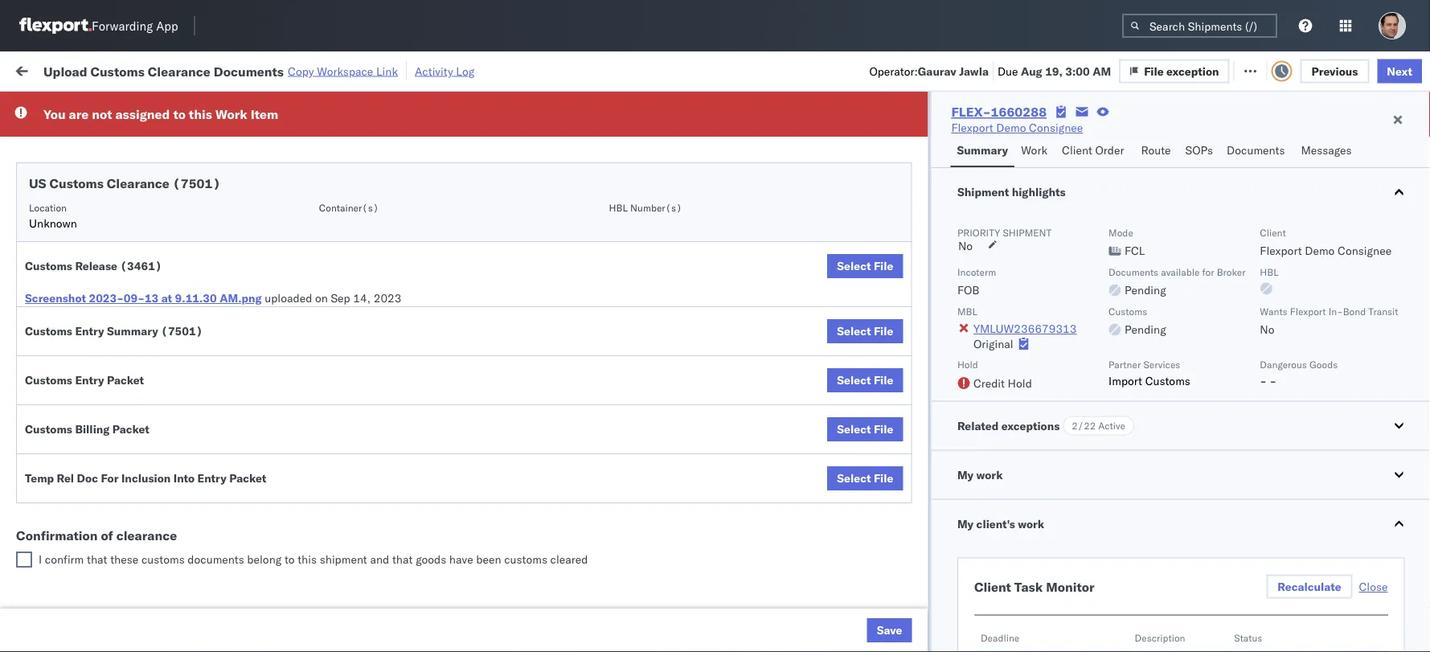 Task type: describe. For each thing, give the bounding box(es) containing it.
1 2001714 from the top
[[922, 160, 971, 174]]

2 flex-1911466 from the top
[[888, 550, 971, 564]]

work,
[[169, 100, 194, 112]]

2 vertical spatial entry
[[197, 471, 226, 485]]

1 horizontal spatial at
[[326, 62, 336, 76]]

8 schedule from the top
[[37, 541, 85, 555]]

pickup for -- schedule pickup from los angeles, ca "button"
[[87, 541, 122, 555]]

1 flex-1911408 from the top
[[888, 337, 971, 351]]

activity log button
[[415, 61, 475, 81]]

screenshot
[[25, 291, 86, 305]]

documents up in
[[214, 63, 284, 79]]

doc
[[77, 471, 98, 485]]

customs entry summary (7501)
[[25, 324, 203, 338]]

resize handle column header for mode
[[569, 125, 589, 652]]

been
[[476, 552, 501, 566]]

customs down "screenshot"
[[25, 324, 72, 338]]

batch action
[[1341, 62, 1411, 76]]

pickup for 1st confirm pickup from los angeles, ca button from the top of the page
[[81, 328, 116, 343]]

1 vertical spatial at
[[161, 291, 172, 305]]

1 horizontal spatial work
[[976, 468, 1003, 482]]

documents left available
[[1108, 266, 1158, 278]]

0 vertical spatial for
[[153, 100, 166, 112]]

est, for -- schedule pickup from los angeles, ca "button"
[[307, 550, 332, 564]]

1 customs from the left
[[141, 552, 185, 566]]

2 1911466 from the top
[[922, 550, 971, 564]]

2023 right '28,'
[[377, 479, 405, 493]]

1 western from the top
[[839, 160, 881, 174]]

2 demo123 from the top
[[1095, 408, 1149, 422]]

est, for upload proof of delivery button
[[313, 443, 338, 457]]

customs up the confirm delivery
[[25, 373, 72, 387]]

3 ca from the top
[[37, 380, 52, 394]]

10:30
[[259, 302, 290, 316]]

2 flex-1911408 from the top
[[888, 408, 971, 422]]

upload customs clearance documents copy workspace link
[[43, 63, 398, 79]]

2 customs from the left
[[504, 552, 547, 566]]

cleared
[[550, 552, 588, 566]]

client name button
[[589, 128, 677, 144]]

select for temp rel doc for inclusion into entry packet
[[837, 471, 871, 485]]

exceptions
[[1001, 419, 1060, 433]]

ocean for otter products - test account
[[492, 125, 525, 139]]

1 3:30 pm est, feb 17, 2023 from the top
[[259, 160, 404, 174]]

2 vertical spatial packet
[[229, 471, 266, 485]]

3 flxt00001977428a from the top
[[1095, 373, 1206, 387]]

6 schedule from the top
[[37, 470, 85, 484]]

0 vertical spatial on
[[400, 62, 413, 76]]

los for 2nd confirm pickup from los angeles, ca button from the top
[[145, 364, 163, 378]]

activity
[[415, 64, 453, 78]]

feb left '28,'
[[334, 479, 354, 493]]

status for status : ready for work, blocked, in progress
[[87, 100, 115, 112]]

consignee inside client flexport demo consignee incoterm fob
[[1338, 244, 1392, 258]]

you
[[43, 106, 66, 122]]

select file button for customs release (3461)
[[828, 254, 903, 278]]

4 bicu1234565, from the top
[[991, 620, 1070, 634]]

10 resize handle column header from the left
[[1373, 125, 1393, 652]]

2 1911408 from the top
[[922, 408, 971, 422]]

customs inside upload customs clearance documents
[[76, 222, 122, 236]]

upload proof of delivery button
[[37, 442, 161, 460]]

778
[[302, 62, 323, 76]]

hbl number(s)
[[609, 201, 682, 213]]

am.png
[[220, 291, 262, 305]]

select file button for customs billing packet
[[828, 417, 903, 441]]

customs down the confirm delivery
[[25, 422, 72, 436]]

due aug 19, 3:00 am
[[998, 64, 1111, 78]]

consignee inside button
[[701, 131, 747, 144]]

save
[[877, 623, 902, 637]]

3 bicu1234565, demu1232567 from the top
[[991, 585, 1154, 599]]

2 schedule pickup from los angeles, ca from the top
[[37, 470, 217, 500]]

action
[[1375, 62, 1411, 76]]

2 ca from the top
[[37, 345, 52, 359]]

est, for 2:59 am est, feb 17, 2023 schedule delivery appointment button
[[307, 125, 332, 139]]

1 horizontal spatial fcl
[[1125, 244, 1145, 258]]

select file button for customs entry packet
[[828, 368, 903, 392]]

select for customs entry packet
[[837, 373, 871, 387]]

0 vertical spatial to
[[173, 106, 186, 122]]

1 confirm from the top
[[37, 328, 78, 343]]

billing
[[75, 422, 110, 436]]

feb down deadline button
[[333, 160, 353, 174]]

assigned
[[115, 106, 170, 122]]

rel
[[57, 471, 74, 485]]

highlights
[[1012, 185, 1065, 199]]

file for customs entry packet
[[874, 373, 894, 387]]

3 resize handle column header from the left
[[465, 125, 484, 652]]

1 horizontal spatial for
[[1202, 266, 1214, 278]]

no inside wants flexport in-bond transit no
[[1260, 322, 1274, 336]]

2 western from the top
[[839, 196, 881, 210]]

in-
[[1328, 305, 1343, 317]]

schedule pickup from los angeles, ca for flxt00001977428a's schedule pickup from los angeles, ca "button"
[[37, 258, 217, 288]]

sep
[[331, 291, 350, 305]]

flexport demo consignee link
[[951, 120, 1083, 136]]

confirmation of clearance
[[16, 527, 177, 544]]

1 flex-1911466 from the top
[[888, 514, 971, 528]]

1 bicu1234565, demu1232567 from the top
[[991, 514, 1154, 528]]

2 vertical spatial 17,
[[356, 196, 373, 210]]

from right for
[[125, 470, 149, 484]]

select for customs billing packet
[[837, 422, 871, 436]]

messages button
[[1295, 136, 1361, 167]]

1 vertical spatial to
[[285, 552, 295, 566]]

my work inside button
[[957, 468, 1003, 482]]

(7501) for customs entry summary (7501)
[[161, 324, 203, 338]]

hbl for hbl
[[1260, 266, 1279, 278]]

1 horizontal spatial this
[[298, 552, 317, 566]]

forwarding
[[92, 18, 153, 33]]

from for 2nd confirm pickup from los angeles, ca button from the top
[[119, 364, 142, 378]]

summary button
[[951, 136, 1015, 167]]

test
[[1296, 585, 1316, 599]]

1977428 for schedule delivery appointment
[[922, 302, 971, 316]]

9.11.30
[[175, 291, 217, 305]]

delivery for 2:59 am est, feb 17, 2023 schedule delivery appointment button
[[87, 124, 129, 138]]

pending for customs
[[1125, 322, 1166, 336]]

5 ca from the top
[[37, 521, 52, 535]]

1 flex-2001714 from the top
[[888, 160, 971, 174]]

3 flex-1977428 from the top
[[888, 373, 971, 387]]

pm for schedule pickup from los angeles international airport
[[286, 160, 304, 174]]

4 bicu1234565, demu1232567 from the top
[[991, 620, 1154, 634]]

clearance for upload customs clearance documents copy workspace link
[[148, 63, 211, 79]]

confirm pickup from los angeles, ca for confirm pickup from los angeles, ca link for 2nd confirm pickup from los angeles, ca button from the top
[[37, 364, 210, 394]]

flexport. image
[[19, 18, 92, 34]]

schedule delivery appointment button for 10:30 pm est, feb 21, 2023
[[37, 300, 198, 318]]

risk
[[339, 62, 358, 76]]

4 1911466 from the top
[[922, 620, 971, 634]]

work button
[[1015, 136, 1056, 167]]

1 1911466 from the top
[[922, 514, 971, 528]]

schedule pickup from los angeles, ca link for 2nd schedule pickup from los angeles, ca "button" from the bottom
[[37, 505, 228, 537]]

2 3:30 pm est, feb 17, 2023 from the top
[[259, 196, 404, 210]]

entry for summary
[[75, 324, 104, 338]]

entry for packet
[[75, 373, 104, 387]]

related exceptions
[[957, 419, 1060, 433]]

0 vertical spatial work
[[46, 58, 88, 80]]

flex-1919147
[[888, 479, 971, 493]]

route
[[1141, 143, 1171, 157]]

delivery up temp rel doc for inclusion into entry packet
[[120, 443, 161, 457]]

1 bookings from the top
[[701, 337, 748, 351]]

2 schedule delivery appointment from the top
[[37, 195, 198, 209]]

flex
[[862, 131, 880, 144]]

2 schedule delivery appointment link from the top
[[37, 194, 198, 210]]

(10)
[[261, 62, 288, 76]]

3 bookings test consignee from the top
[[701, 479, 829, 493]]

file for customs entry summary (7501)
[[874, 324, 894, 338]]

1 ca from the top
[[37, 274, 52, 288]]

customs up partner
[[1108, 305, 1147, 317]]

3 maeu1234567 from the top
[[991, 372, 1072, 386]]

client for order
[[1062, 143, 1093, 157]]

resize handle column header for client name
[[674, 125, 693, 652]]

customs up location
[[49, 175, 104, 191]]

3 bookings from the top
[[701, 479, 748, 493]]

flex-1988285
[[888, 125, 971, 139]]

pickup down upload proof of delivery button
[[87, 470, 122, 484]]

3 1977428 from the top
[[922, 373, 971, 387]]

partner
[[1108, 359, 1141, 371]]

import inside partner services import customs
[[1108, 373, 1142, 388]]

clearance for upload customs clearance documents
[[125, 222, 176, 236]]

batch action button
[[1316, 57, 1421, 82]]

schedule delivery appointment for 2:59 am est, feb 17, 2023
[[37, 124, 198, 138]]

2 bicu1234565, demu1232567 from the top
[[991, 549, 1154, 563]]

2023 for 2:59 am est, feb 17, 2023 schedule delivery appointment button
[[377, 125, 405, 139]]

1 that from the left
[[87, 552, 107, 566]]

2 -- from the top
[[1095, 585, 1109, 599]]

customs up "screenshot"
[[25, 259, 72, 273]]

broker
[[1217, 266, 1245, 278]]

schedule delivery appointment button for 2:59 am est, feb 17, 2023
[[37, 123, 198, 141]]

0 horizontal spatial 3:00
[[259, 231, 283, 245]]

confirmation
[[16, 527, 98, 544]]

3 flex-1911466 from the top
[[888, 585, 971, 599]]

workitem button
[[10, 128, 233, 144]]

0 vertical spatial upload
[[43, 63, 87, 79]]

flex-1977428 for schedule delivery appointment
[[888, 302, 971, 316]]

3 schedule from the top
[[37, 195, 85, 209]]

have
[[449, 552, 473, 566]]

0 vertical spatial demo
[[996, 121, 1026, 135]]

select file for customs entry packet
[[837, 373, 894, 387]]

from for -- schedule pickup from los angeles, ca "button"
[[125, 541, 149, 555]]

2 3:30 from the top
[[259, 196, 283, 210]]

bond
[[1343, 305, 1366, 317]]

0 vertical spatial this
[[189, 106, 212, 122]]

otter for otter products, llc
[[701, 125, 728, 139]]

1 vertical spatial shipment
[[320, 552, 367, 566]]

otter products, llc
[[701, 125, 802, 139]]

2023 for upload customs clearance documents button
[[376, 231, 404, 245]]

0 horizontal spatial my work
[[16, 58, 88, 80]]

1977428 for schedule pickup from los angeles, ca
[[922, 267, 971, 281]]

clearance for us customs clearance (7501)
[[107, 175, 170, 191]]

pending for documents available for broker
[[1125, 283, 1166, 297]]

actions
[[1382, 131, 1415, 144]]

2:59 am est, mar 3, 2023
[[259, 550, 400, 564]]

3,
[[358, 550, 369, 564]]

select file for temp rel doc for inclusion into entry packet
[[837, 471, 894, 485]]

feb left 20,
[[333, 231, 353, 245]]

2 schedule delivery appointment button from the top
[[37, 194, 198, 212]]

ocean fcl
[[492, 550, 548, 564]]

schedule delivery appointment link for 2:59 am est, feb 17, 2023
[[37, 123, 198, 140]]

pm for upload customs clearance documents
[[286, 231, 304, 245]]

documents available for broker
[[1108, 266, 1245, 278]]

feb left "25,"
[[340, 443, 360, 457]]

temp
[[25, 471, 54, 485]]

6 ca from the top
[[37, 557, 52, 571]]

client's
[[976, 517, 1015, 531]]

10:30 pm est, feb 21, 2023
[[259, 302, 411, 316]]

from for flxt00001977428a's schedule pickup from los angeles, ca "button"
[[125, 258, 149, 272]]

2023 for upload proof of delivery button
[[383, 443, 411, 457]]

1 3:30 from the top
[[259, 160, 283, 174]]

incoterm
[[957, 266, 996, 278]]

1 digital from the top
[[884, 160, 917, 174]]

proof
[[76, 443, 104, 457]]

filtered by:
[[16, 98, 74, 113]]

dangerous goods - -
[[1260, 359, 1338, 388]]

appointment for 2:59 am est, feb 17, 2023
[[132, 124, 198, 138]]

2 2001714 from the top
[[922, 196, 971, 210]]

los for schedule pickup from los angeles international airport button
[[152, 152, 170, 166]]

1 horizontal spatial hold
[[1008, 376, 1032, 390]]

blocked,
[[197, 100, 237, 112]]

flex id button
[[854, 128, 966, 144]]

0 vertical spatial my
[[16, 58, 42, 80]]

17, for air
[[356, 160, 373, 174]]

2150210 for 3:00 pm est, feb 20, 2023
[[922, 231, 971, 245]]

4 schedule from the top
[[37, 258, 85, 272]]

pm up 3:00 pm est, feb 20, 2023
[[286, 196, 304, 210]]

0 horizontal spatial on
[[315, 291, 328, 305]]

7 schedule from the top
[[37, 505, 85, 519]]

schedule pickup from los angeles international airport
[[37, 152, 213, 182]]

and
[[370, 552, 389, 566]]

0 horizontal spatial hold
[[957, 359, 978, 371]]

1 -- from the top
[[1095, 550, 1109, 564]]

11 resize handle column header from the left
[[1401, 125, 1421, 652]]

2:59 am est, feb 17, 2023
[[259, 125, 405, 139]]

container
[[991, 125, 1034, 137]]

delivery for confirm delivery 'button'
[[81, 407, 122, 421]]

confirm pickup from los angeles, ca link for 2nd confirm pickup from los angeles, ca button from the top
[[37, 363, 228, 395]]

feb down snoozed
[[334, 125, 354, 139]]

flex-2150210 for 12:00 pm est, feb 25, 2023
[[888, 443, 971, 457]]

schedule pickup from los angeles, ca link for flxt00001977428a's schedule pickup from los angeles, ca "button"
[[37, 257, 228, 289]]

5 schedule from the top
[[37, 301, 85, 315]]

am for 2:59 am est, feb 17, 2023
[[286, 125, 305, 139]]

confirm pickup from los angeles, ca link for 1st confirm pickup from los angeles, ca button from the top of the page
[[37, 328, 228, 360]]

1 horizontal spatial shipment
[[1003, 226, 1052, 238]]

1 horizontal spatial deadline
[[980, 632, 1019, 644]]

unknown
[[29, 216, 77, 230]]

delivery for 2nd schedule delivery appointment button from the top of the page
[[87, 195, 129, 209]]

snoozed : no
[[333, 100, 390, 112]]

1 bookings test consignee from the top
[[701, 337, 829, 351]]

ocean lcl for otter
[[492, 125, 548, 139]]

2 bookings from the top
[[701, 408, 748, 422]]

est, for 10:30 pm est, feb 21, 2023's schedule delivery appointment button
[[313, 302, 338, 316]]

1 vertical spatial work
[[215, 106, 247, 122]]

: for snoozed
[[370, 100, 373, 112]]

1 horizontal spatial 3:00
[[1066, 64, 1090, 78]]

schedule pickup from los angeles international airport link
[[37, 151, 228, 183]]

schedule pickup from los angeles, ca button for --
[[37, 540, 228, 574]]

2 horizontal spatial work
[[1018, 517, 1044, 531]]

0 vertical spatial flexport
[[951, 121, 994, 135]]



Task type: vqa. For each thing, say whether or not it's contained in the screenshot.
first All cargo from the bottom of the page
no



Task type: locate. For each thing, give the bounding box(es) containing it.
entry down 2023-
[[75, 324, 104, 338]]

honeywell - test account
[[701, 267, 834, 281], [597, 302, 729, 316], [701, 302, 834, 316], [701, 373, 834, 387]]

schedule pickup from los angeles, ca button
[[37, 257, 228, 291], [37, 505, 228, 538], [37, 540, 228, 574]]

4 flex-1911466 from the top
[[888, 620, 971, 634]]

work up status : ready for work, blocked, in progress
[[175, 62, 203, 76]]

017482927423 for 12:00 pm est, feb 25, 2023
[[1095, 443, 1179, 457]]

that down 'confirmation of clearance'
[[87, 552, 107, 566]]

17, for ocean lcl
[[357, 125, 374, 139]]

upload up rel
[[37, 443, 74, 457]]

delivery inside 'button'
[[81, 407, 122, 421]]

due
[[998, 64, 1018, 78]]

hbl for hbl number(s)
[[609, 201, 628, 213]]

import up ready
[[135, 62, 172, 76]]

resize handle column header for deadline
[[408, 125, 428, 652]]

1 select file from the top
[[837, 259, 894, 273]]

3 ocean from the top
[[492, 550, 525, 564]]

3 schedule delivery appointment button from the top
[[37, 300, 198, 318]]

documents inside upload customs clearance documents
[[37, 238, 95, 252]]

2 ocean from the top
[[492, 302, 525, 316]]

customs
[[141, 552, 185, 566], [504, 552, 547, 566]]

fcl up documents available for broker
[[1125, 244, 1145, 258]]

2 vertical spatial ocean
[[492, 550, 525, 564]]

am right belong
[[286, 550, 305, 564]]

work right client's
[[1018, 517, 1044, 531]]

0 vertical spatial air
[[492, 160, 507, 174]]

3 air from the top
[[492, 443, 507, 457]]

western
[[839, 160, 881, 174], [839, 196, 881, 210]]

1 vertical spatial lcl
[[528, 302, 548, 316]]

schedule up unknown
[[37, 195, 85, 209]]

2 lcl from the top
[[528, 302, 548, 316]]

my for my client's work button
[[957, 517, 973, 531]]

operator: gaurav jawla
[[869, 64, 989, 78]]

2 schedule pickup from los angeles, ca button from the top
[[37, 505, 228, 538]]

upload inside upload customs clearance documents
[[37, 222, 74, 236]]

1 2:59 from the top
[[259, 125, 283, 139]]

resize handle column header for consignee
[[835, 125, 854, 652]]

0 vertical spatial flex-2150210
[[888, 231, 971, 245]]

2023 right 14,
[[374, 291, 402, 305]]

temp rel doc for inclusion into entry packet
[[25, 471, 266, 485]]

2 vertical spatial upload
[[37, 443, 74, 457]]

los inside schedule pickup from los angeles international airport
[[152, 152, 170, 166]]

1 vertical spatial import
[[1108, 373, 1142, 388]]

2/22
[[1072, 420, 1096, 432]]

2 flex-2150210 from the top
[[888, 443, 971, 457]]

flexport inside wants flexport in-bond transit no
[[1290, 305, 1326, 317]]

2 confirm pickup from los angeles, ca link from the top
[[37, 363, 228, 395]]

4 ca from the top
[[37, 486, 52, 500]]

2 vertical spatial no
[[1260, 322, 1274, 336]]

12:00
[[259, 443, 290, 457]]

flexport for no
[[1290, 305, 1326, 317]]

air for 12:00 pm est, feb 25, 2023
[[492, 443, 507, 457]]

(7501) for us customs clearance (7501)
[[173, 175, 221, 191]]

1 vertical spatial schedule delivery appointment link
[[37, 194, 198, 210]]

0 vertical spatial flxt00001977428a
[[1095, 267, 1206, 281]]

2 vertical spatial schedule delivery appointment link
[[37, 300, 198, 316]]

mar
[[334, 550, 356, 564]]

confirm pickup from los angeles, ca down customs entry summary (7501)
[[37, 364, 210, 394]]

client inside client flexport demo consignee incoterm fob
[[1260, 226, 1286, 238]]

digital
[[884, 160, 917, 174], [884, 196, 917, 210]]

client for name
[[597, 131, 623, 144]]

0 vertical spatial pending
[[1125, 283, 1166, 297]]

0 vertical spatial schedule delivery appointment button
[[37, 123, 198, 141]]

5 select file from the top
[[837, 471, 894, 485]]

no right snoozed
[[377, 100, 390, 112]]

2 select file button from the top
[[828, 319, 903, 343]]

mbl/mawb numbers button
[[1087, 128, 1272, 144]]

assignmen
[[1378, 585, 1430, 599]]

0 vertical spatial --
[[1095, 550, 1109, 564]]

customs up ready
[[90, 63, 145, 79]]

1 vertical spatial ocean
[[492, 302, 525, 316]]

2001714
[[922, 160, 971, 174], [922, 196, 971, 210]]

los for -- schedule pickup from los angeles, ca "button"
[[152, 541, 170, 555]]

hold
[[957, 359, 978, 371], [1008, 376, 1032, 390]]

task
[[1014, 579, 1043, 595]]

schedule delivery appointment link up customs entry summary (7501)
[[37, 300, 198, 316]]

3 schedule delivery appointment from the top
[[37, 301, 198, 315]]

1 vertical spatial schedule pickup from los angeles, ca button
[[37, 505, 228, 538]]

0 vertical spatial no
[[377, 100, 390, 112]]

confirm for bookings test consignee
[[37, 407, 78, 421]]

resize handle column header for flex id
[[963, 125, 983, 652]]

4 schedule pickup from los angeles, ca from the top
[[37, 541, 217, 571]]

2 vertical spatial flexport
[[1290, 305, 1326, 317]]

0 vertical spatial mode
[[492, 131, 517, 144]]

0 vertical spatial ocean
[[492, 125, 525, 139]]

schedule pickup from los angeles, ca for 2nd schedule pickup from los angeles, ca "button" from the bottom
[[37, 505, 217, 535]]

confirm inside 'button'
[[37, 407, 78, 421]]

summary inside summary button
[[957, 143, 1008, 157]]

2 2150210 from the top
[[922, 443, 971, 457]]

1 confirm pickup from los angeles, ca button from the top
[[37, 328, 228, 361]]

1 ocean from the top
[[492, 125, 525, 139]]

0 horizontal spatial :
[[115, 100, 118, 112]]

pickup up 'confirmation of clearance'
[[87, 505, 122, 519]]

ca up customs entry packet
[[37, 345, 52, 359]]

container(s)
[[319, 201, 379, 213]]

est,
[[307, 125, 332, 139], [307, 160, 331, 174], [307, 196, 331, 210], [307, 231, 331, 245], [313, 302, 338, 316], [313, 443, 338, 457], [307, 479, 332, 493], [307, 550, 332, 564]]

schedule inside schedule pickup from los angeles international airport
[[37, 152, 85, 166]]

my for my work button
[[957, 468, 973, 482]]

confirm pickup from los angeles, ca button
[[37, 328, 228, 361], [37, 363, 228, 397]]

original
[[973, 336, 1013, 351]]

my work up filtered by:
[[16, 58, 88, 80]]

19,
[[1045, 64, 1063, 78]]

flex id
[[862, 131, 892, 144]]

demo inside client flexport demo consignee incoterm fob
[[1305, 244, 1335, 258]]

packet down customs entry summary (7501)
[[107, 373, 144, 387]]

pickup for schedule pickup from los angeles international airport button
[[87, 152, 122, 166]]

los down 13
[[145, 328, 163, 343]]

flex-1919147 button
[[862, 475, 974, 497], [862, 475, 974, 497]]

2150210 up 1919147
[[922, 443, 971, 457]]

select for customs entry summary (7501)
[[837, 324, 871, 338]]

log
[[456, 64, 475, 78]]

1 : from the left
[[115, 100, 118, 112]]

import work button
[[129, 51, 209, 88]]

partner services import customs
[[1108, 359, 1190, 388]]

17, down snoozed : no
[[357, 125, 374, 139]]

1 vertical spatial appointment
[[132, 195, 198, 209]]

2 maeu1234567 from the top
[[991, 302, 1072, 316]]

1 vertical spatial summary
[[107, 324, 158, 338]]

customs down services
[[1145, 373, 1190, 388]]

ocean for honeywell - test account
[[492, 302, 525, 316]]

work inside "button"
[[1021, 143, 1048, 157]]

schedule left these
[[37, 541, 85, 555]]

order
[[1095, 143, 1124, 157]]

2 schedule pickup from los angeles, ca link from the top
[[37, 469, 228, 501]]

1 vertical spatial for
[[1202, 266, 1214, 278]]

client
[[597, 131, 623, 144], [1062, 143, 1093, 157], [1260, 226, 1286, 238], [974, 579, 1011, 595]]

0 vertical spatial integration test account - western digital
[[701, 160, 917, 174]]

(3461)
[[120, 259, 162, 273]]

0 horizontal spatial numbers
[[991, 138, 1030, 150]]

pickup up airport
[[87, 152, 122, 166]]

0 horizontal spatial mode
[[492, 131, 517, 144]]

pickup inside schedule pickup from los angeles international airport
[[87, 152, 122, 166]]

demo123
[[1095, 337, 1149, 351], [1095, 408, 1149, 422]]

client for task
[[974, 579, 1011, 595]]

4 select file button from the top
[[828, 417, 903, 441]]

1 vertical spatial no
[[958, 239, 973, 253]]

1 lcl from the top
[[528, 125, 548, 139]]

for left broker
[[1202, 266, 1214, 278]]

select file for customs entry summary (7501)
[[837, 324, 894, 338]]

select file button for temp rel doc for inclusion into entry packet
[[828, 466, 903, 490]]

mode inside button
[[492, 131, 517, 144]]

client task monitor
[[974, 579, 1094, 595]]

import inside button
[[135, 62, 172, 76]]

from up airport
[[125, 152, 149, 166]]

on left the sep
[[315, 291, 328, 305]]

1 vertical spatial maeu1234567
[[991, 302, 1072, 316]]

my client's work
[[957, 517, 1044, 531]]

1 vertical spatial status
[[1234, 632, 1262, 644]]

am for 2:59 am est, feb 28, 2023
[[286, 479, 305, 493]]

pickup for 2nd schedule pickup from los angeles, ca "button" from the bottom
[[87, 505, 122, 519]]

international
[[37, 168, 102, 182]]

3:00 up uploaded
[[259, 231, 283, 245]]

confirm pickup from los angeles, ca down 09-
[[37, 328, 210, 359]]

1 horizontal spatial no
[[958, 239, 973, 253]]

my work
[[16, 58, 88, 80], [957, 468, 1003, 482]]

1 schedule pickup from los angeles, ca button from the top
[[37, 257, 228, 291]]

hbl right broker
[[1260, 266, 1279, 278]]

upload proof of delivery
[[37, 443, 161, 457]]

flexport inside client flexport demo consignee incoterm fob
[[1260, 244, 1302, 258]]

2 flex-2001714 from the top
[[888, 196, 971, 210]]

otter left the products,
[[701, 125, 728, 139]]

select file for customs release (3461)
[[837, 259, 894, 273]]

from for 2nd schedule pickup from los angeles, ca "button" from the bottom
[[125, 505, 149, 519]]

17, up 20,
[[356, 196, 373, 210]]

2 resize handle column header from the left
[[408, 125, 428, 652]]

1 vertical spatial 1977428
[[922, 302, 971, 316]]

2 vertical spatial my
[[957, 517, 973, 531]]

pm down deadline button
[[286, 160, 304, 174]]

0 vertical spatial my work
[[16, 58, 88, 80]]

no down the wants
[[1260, 322, 1274, 336]]

you are not assigned to this work item
[[43, 106, 278, 122]]

flexport for fob
[[1260, 244, 1302, 258]]

flex-2001714 down flex-1988285
[[888, 160, 971, 174]]

los for flxt00001977428a's schedule pickup from los angeles, ca "button"
[[152, 258, 170, 272]]

that
[[87, 552, 107, 566], [392, 552, 413, 566]]

1977428 up fob
[[922, 267, 971, 281]]

flex-1977428 up fob
[[888, 267, 971, 281]]

1 vertical spatial my
[[957, 468, 973, 482]]

3:30 pm est, feb 17, 2023 down deadline button
[[259, 160, 404, 174]]

integration test account - on ag
[[597, 231, 770, 245], [701, 231, 874, 245], [597, 443, 770, 457], [701, 443, 874, 457]]

air for 3:00 pm est, feb 20, 2023
[[492, 231, 507, 245]]

1 017482927423 from the top
[[1095, 231, 1179, 245]]

1 flex-1977428 from the top
[[888, 267, 971, 281]]

flex-2150210 for 3:00 pm est, feb 20, 2023
[[888, 231, 971, 245]]

client left the order
[[1062, 143, 1093, 157]]

5 resize handle column header from the left
[[674, 125, 693, 652]]

maeu1234567 for schedule delivery appointment
[[991, 302, 1072, 316]]

this left in
[[189, 106, 212, 122]]

otter for otter products - test account
[[597, 125, 623, 139]]

work left the item
[[215, 106, 247, 122]]

2023
[[377, 125, 405, 139], [376, 160, 404, 174], [376, 196, 404, 210], [376, 231, 404, 245], [374, 291, 402, 305], [383, 302, 411, 316], [383, 443, 411, 457], [377, 479, 405, 493], [372, 550, 400, 564]]

0 horizontal spatial summary
[[107, 324, 158, 338]]

customs billing packet
[[25, 422, 149, 436]]

2:59 down 12:00
[[259, 479, 283, 493]]

1 vertical spatial my work
[[957, 468, 1003, 482]]

upload for proof
[[37, 443, 74, 457]]

2:59 for 2:59 am est, feb 28, 2023
[[259, 479, 283, 493]]

4 select file from the top
[[837, 422, 894, 436]]

select file for customs billing packet
[[837, 422, 894, 436]]

upload
[[43, 63, 87, 79], [37, 222, 74, 236], [37, 443, 74, 457]]

confirm down "screenshot"
[[37, 328, 78, 343]]

fob
[[957, 283, 979, 297]]

confirm pickup from los angeles, ca for confirm pickup from los angeles, ca link related to 1st confirm pickup from los angeles, ca button from the top of the page
[[37, 328, 210, 359]]

2 vertical spatial clearance
[[125, 222, 176, 236]]

pm right 12:00
[[293, 443, 311, 457]]

appointment for 10:30 pm est, feb 21, 2023
[[132, 301, 198, 315]]

1 schedule delivery appointment link from the top
[[37, 123, 198, 140]]

packet up upload proof of delivery
[[112, 422, 149, 436]]

2 vertical spatial work
[[1018, 517, 1044, 531]]

0 horizontal spatial work
[[46, 58, 88, 80]]

1 vertical spatial demo
[[1305, 244, 1335, 258]]

flex-1660288
[[951, 104, 1047, 120]]

13
[[145, 291, 159, 305]]

0 vertical spatial hbl
[[609, 201, 628, 213]]

2 otter from the left
[[701, 125, 728, 139]]

3 schedule pickup from los angeles, ca link from the top
[[37, 505, 228, 537]]

None checkbox
[[16, 552, 32, 568]]

0 vertical spatial 2001714
[[922, 160, 971, 174]]

2 that from the left
[[392, 552, 413, 566]]

my work button
[[931, 451, 1430, 499]]

7 resize handle column header from the left
[[963, 125, 983, 652]]

3 bicu1234565, from the top
[[991, 585, 1070, 599]]

mode right snooze
[[492, 131, 517, 144]]

of up these
[[101, 527, 113, 544]]

2 vertical spatial bookings
[[701, 479, 748, 493]]

client left task
[[974, 579, 1011, 595]]

1 bicu1234565, from the top
[[991, 514, 1070, 528]]

Search Work text field
[[890, 57, 1066, 82]]

1 vertical spatial entry
[[75, 373, 104, 387]]

est, for upload customs clearance documents button
[[307, 231, 331, 245]]

flex-1911408
[[888, 337, 971, 351], [888, 408, 971, 422]]

0 vertical spatial 1977428
[[922, 267, 971, 281]]

id
[[882, 131, 892, 144]]

1 vertical spatial of
[[101, 527, 113, 544]]

(7501) down angeles on the left of page
[[173, 175, 221, 191]]

los right these
[[152, 541, 170, 555]]

3:30 pm est, feb 17, 2023
[[259, 160, 404, 174], [259, 196, 404, 210]]

2 pending from the top
[[1125, 322, 1166, 336]]

1 vertical spatial 3:30 pm est, feb 17, 2023
[[259, 196, 404, 210]]

ocean lcl for honeywell
[[492, 302, 548, 316]]

client order button
[[1056, 136, 1135, 167]]

summary down container
[[957, 143, 1008, 157]]

feb left 21, on the top left of the page
[[340, 302, 360, 316]]

schedule delivery appointment button up customs entry summary (7501)
[[37, 300, 198, 318]]

pickup down customs entry summary (7501)
[[81, 364, 116, 378]]

ca down temp
[[37, 486, 52, 500]]

20,
[[356, 231, 373, 245]]

from up clearance
[[125, 505, 149, 519]]

on right link
[[400, 62, 413, 76]]

fcl
[[1125, 244, 1145, 258], [528, 550, 548, 564]]

1 horizontal spatial hbl
[[1260, 266, 1279, 278]]

recalculate button
[[1266, 574, 1352, 599]]

1 vertical spatial confirm pickup from los angeles, ca button
[[37, 363, 228, 397]]

0 horizontal spatial fcl
[[528, 550, 548, 564]]

1 vertical spatial schedule delivery appointment
[[37, 195, 198, 209]]

hbl left number(s)
[[609, 201, 628, 213]]

customs inside partner services import customs
[[1145, 373, 1190, 388]]

los left into
[[152, 470, 170, 484]]

file for temp rel doc for inclusion into entry packet
[[874, 471, 894, 485]]

0 vertical spatial flex-2001714
[[888, 160, 971, 174]]

1 vertical spatial upload
[[37, 222, 74, 236]]

1 resize handle column header from the left
[[230, 125, 249, 652]]

schedule delivery appointment button down not
[[37, 123, 198, 141]]

confirm delivery
[[37, 407, 122, 421]]

1 flex-2150210 from the top
[[888, 231, 971, 245]]

017482927423 down active
[[1095, 443, 1179, 457]]

sops button
[[1179, 136, 1221, 167]]

2 select from the top
[[837, 324, 871, 338]]

2 vertical spatial 2:59
[[259, 550, 283, 564]]

wants
[[1260, 305, 1287, 317]]

2001714 up priority
[[922, 196, 971, 210]]

1 horizontal spatial customs
[[504, 552, 547, 566]]

schedule pickup from los angeles, ca button for flxt00001977428a
[[37, 257, 228, 291]]

1 confirm pickup from los angeles, ca from the top
[[37, 328, 210, 359]]

ca
[[37, 274, 52, 288], [37, 345, 52, 359], [37, 380, 52, 394], [37, 486, 52, 500], [37, 521, 52, 535], [37, 557, 52, 571]]

0 vertical spatial 17,
[[357, 125, 374, 139]]

packet for customs entry packet
[[107, 373, 144, 387]]

entry right into
[[197, 471, 226, 485]]

deadline inside button
[[259, 131, 300, 144]]

1 ocean lcl from the top
[[492, 125, 548, 139]]

2 air from the top
[[492, 231, 507, 245]]

flex-1911408 button
[[862, 333, 974, 356], [862, 333, 974, 356], [862, 404, 974, 427], [862, 404, 974, 427]]

customs right been
[[504, 552, 547, 566]]

0 horizontal spatial demo
[[996, 121, 1026, 135]]

1 maeu1234567 from the top
[[991, 266, 1072, 280]]

1 schedule from the top
[[37, 124, 85, 138]]

0 vertical spatial appointment
[[132, 124, 198, 138]]

pickup right the confirm
[[87, 541, 122, 555]]

2 select file from the top
[[837, 324, 894, 338]]

flxt00001977428a for schedule delivery appointment
[[1095, 302, 1206, 316]]

: for status
[[115, 100, 118, 112]]

Search Shipments (/) text field
[[1122, 14, 1278, 38]]

2 : from the left
[[370, 100, 373, 112]]

(7501) down 9.11.30
[[161, 324, 203, 338]]

delivery for 10:30 pm est, feb 21, 2023's schedule delivery appointment button
[[87, 301, 129, 315]]

3 2:59 from the top
[[259, 550, 283, 564]]

confirm up customs billing packet
[[37, 407, 78, 421]]

schedule delivery appointment for 10:30 pm est, feb 21, 2023
[[37, 301, 198, 315]]

0 horizontal spatial no
[[377, 100, 390, 112]]

packet down 12:00
[[229, 471, 266, 485]]

2 bicu1234565, from the top
[[991, 549, 1070, 563]]

pm for schedule delivery appointment
[[293, 302, 311, 316]]

17, up container(s)
[[356, 160, 373, 174]]

1 1911408 from the top
[[922, 337, 971, 351]]

upload down location
[[37, 222, 74, 236]]

1 vertical spatial packet
[[112, 422, 149, 436]]

work down nyku9743990
[[1021, 143, 1048, 157]]

schedule pickup from los angeles, ca for -- schedule pickup from los angeles, ca "button"
[[37, 541, 217, 571]]

from down customs entry summary (7501)
[[119, 364, 142, 378]]

6 resize handle column header from the left
[[835, 125, 854, 652]]

flex-1660288 link
[[951, 104, 1047, 120]]

uploaded
[[265, 291, 312, 305]]

appointment
[[132, 124, 198, 138], [132, 195, 198, 209], [132, 301, 198, 315]]

3 schedule delivery appointment link from the top
[[37, 300, 198, 316]]

21,
[[363, 302, 380, 316]]

2 appointment from the top
[[132, 195, 198, 209]]

0 vertical spatial hold
[[957, 359, 978, 371]]

client for flexport
[[1260, 226, 1286, 238]]

demo123 up partner
[[1095, 337, 1149, 351]]

1 select file button from the top
[[828, 254, 903, 278]]

1 horizontal spatial import
[[1108, 373, 1142, 388]]

1 select from the top
[[837, 259, 871, 273]]

0 vertical spatial schedule delivery appointment link
[[37, 123, 198, 140]]

2 2:59 from the top
[[259, 479, 283, 493]]

numbers for mbl/mawb numbers
[[1154, 131, 1193, 144]]

1 vertical spatial 2150210
[[922, 443, 971, 457]]

0 vertical spatial 1911408
[[922, 337, 971, 351]]

2023 for 10:30 pm est, feb 21, 2023's schedule delivery appointment button
[[383, 302, 411, 316]]

1 horizontal spatial to
[[285, 552, 295, 566]]

documents right sops button
[[1227, 143, 1285, 157]]

0 vertical spatial status
[[87, 100, 115, 112]]

schedule down you
[[37, 124, 85, 138]]

1977428 down fob
[[922, 302, 971, 316]]

2 vertical spatial maeu1234567
[[991, 372, 1072, 386]]

customs down clearance
[[141, 552, 185, 566]]

0 vertical spatial flex-1911408
[[888, 337, 971, 351]]

4 schedule pickup from los angeles, ca link from the top
[[37, 540, 228, 572]]

resize handle column header for mbl/mawb numbers
[[1269, 125, 1288, 652]]

lcl for otter products - test account
[[528, 125, 548, 139]]

1 vertical spatial schedule delivery appointment button
[[37, 194, 198, 212]]

1 vertical spatial 3:30
[[259, 196, 283, 210]]

0 vertical spatial work
[[175, 62, 203, 76]]

0 vertical spatial digital
[[884, 160, 917, 174]]

1 vertical spatial bookings
[[701, 408, 748, 422]]

2150210 for 12:00 pm est, feb 25, 2023
[[922, 443, 971, 457]]

schedule up "screenshot"
[[37, 258, 85, 272]]

mbltest1234
[[1095, 125, 1171, 139]]

maeu1234567 for schedule pickup from los angeles, ca
[[991, 266, 1072, 280]]

filtered
[[16, 98, 55, 113]]

2 ocean lcl from the top
[[492, 302, 548, 316]]

2 confirm from the top
[[37, 364, 78, 378]]

2:59 right documents
[[259, 550, 283, 564]]

017482927423 up documents available for broker
[[1095, 231, 1179, 245]]

batch
[[1341, 62, 1372, 76]]

0 horizontal spatial customs
[[141, 552, 185, 566]]

am right 19,
[[1093, 64, 1111, 78]]

2 017482927423 from the top
[[1095, 443, 1179, 457]]

2023 up 3:00 pm est, feb 20, 2023
[[376, 196, 404, 210]]

flex-1911466
[[888, 514, 971, 528], [888, 550, 971, 564], [888, 585, 971, 599], [888, 620, 971, 634]]

2 vertical spatial schedule delivery appointment button
[[37, 300, 198, 318]]

to right the assigned
[[173, 106, 186, 122]]

mbl
[[957, 305, 977, 317]]

entry up the confirm delivery
[[75, 373, 104, 387]]

wi
[[1335, 585, 1347, 599]]

link
[[376, 64, 398, 78]]

air for 3:30 pm est, feb 17, 2023
[[492, 160, 507, 174]]

0 horizontal spatial shipment
[[320, 552, 367, 566]]

2 confirm pickup from los angeles, ca button from the top
[[37, 363, 228, 397]]

feb up 3:00 pm est, feb 20, 2023
[[333, 196, 353, 210]]

pickup for 2nd confirm pickup from los angeles, ca button from the top
[[81, 364, 116, 378]]

summary down 09-
[[107, 324, 158, 338]]

0 horizontal spatial that
[[87, 552, 107, 566]]

2 integration test account - western digital from the top
[[701, 196, 917, 210]]

next button
[[1378, 59, 1422, 83]]

flex-1911408 up flex-1919147
[[888, 408, 971, 422]]

0 horizontal spatial this
[[189, 106, 212, 122]]

1 vertical spatial 017482927423
[[1095, 443, 1179, 457]]

1 2150210 from the top
[[922, 231, 971, 245]]

that right and
[[392, 552, 413, 566]]

container numbers
[[991, 125, 1034, 150]]

3 1911466 from the top
[[922, 585, 971, 599]]

app
[[156, 18, 178, 33]]

from down 09-
[[119, 328, 142, 343]]

1 horizontal spatial :
[[370, 100, 373, 112]]

pm for upload proof of delivery
[[293, 443, 311, 457]]

mode down mawb1234
[[1108, 226, 1133, 238]]

schedule delivery appointment link for 10:30 pm est, feb 21, 2023
[[37, 300, 198, 316]]

2 horizontal spatial work
[[1021, 143, 1048, 157]]

by:
[[58, 98, 74, 113]]

file for customs release (3461)
[[874, 259, 894, 273]]

from for schedule pickup from los angeles international airport button
[[125, 152, 149, 166]]

route button
[[1135, 136, 1179, 167]]

1 schedule pickup from los angeles, ca link from the top
[[37, 257, 228, 289]]

0 vertical spatial 2:59
[[259, 125, 283, 139]]

my
[[16, 58, 42, 80], [957, 468, 973, 482], [957, 517, 973, 531]]

1 vertical spatial --
[[1095, 585, 1109, 599]]

to right belong
[[285, 552, 295, 566]]

1 integration test account - western digital from the top
[[701, 160, 917, 174]]

location
[[29, 201, 67, 213]]

numbers inside container numbers
[[991, 138, 1030, 150]]

los for 2nd schedule pickup from los angeles, ca "button" from the bottom
[[152, 505, 170, 519]]

resize handle column header
[[230, 125, 249, 652], [408, 125, 428, 652], [465, 125, 484, 652], [569, 125, 589, 652], [674, 125, 693, 652], [835, 125, 854, 652], [963, 125, 983, 652], [1068, 125, 1087, 652], [1269, 125, 1288, 652], [1373, 125, 1393, 652], [1401, 125, 1421, 652]]

1 flxt00001977428a from the top
[[1095, 267, 1206, 281]]

pickup for flxt00001977428a's schedule pickup from los angeles, ca "button"
[[87, 258, 122, 272]]

confirm delivery link
[[37, 406, 122, 423]]

select
[[837, 259, 871, 273], [837, 324, 871, 338], [837, 373, 871, 387], [837, 422, 871, 436], [837, 471, 871, 485]]

from down upload customs clearance documents button
[[125, 258, 149, 272]]

documents inside documents button
[[1227, 143, 1285, 157]]

2023 for schedule pickup from los angeles international airport button
[[376, 160, 404, 174]]

goods
[[416, 552, 446, 566]]

airport
[[105, 168, 141, 182]]

work inside button
[[175, 62, 203, 76]]

schedule pickup from los angeles, ca link for -- schedule pickup from los angeles, ca "button"
[[37, 540, 228, 572]]

8 resize handle column header from the left
[[1068, 125, 1087, 652]]

deadline down the item
[[259, 131, 300, 144]]

1 vertical spatial 3:00
[[259, 231, 283, 245]]

1 vertical spatial flxt00001977428a
[[1095, 302, 1206, 316]]

at right 13
[[161, 291, 172, 305]]

0 vertical spatial lcl
[[528, 125, 548, 139]]

upload customs clearance documents
[[37, 222, 176, 252]]

2 bookings test consignee from the top
[[701, 408, 829, 422]]

2 vertical spatial schedule delivery appointment
[[37, 301, 198, 315]]

wants flexport in-bond transit no
[[1260, 305, 1398, 336]]

1 horizontal spatial on
[[400, 62, 413, 76]]

1 schedule pickup from los angeles, ca from the top
[[37, 258, 217, 288]]

2 vertical spatial flxt00001977428a
[[1095, 373, 1206, 387]]

from inside schedule pickup from los angeles international airport
[[125, 152, 149, 166]]

confirm pickup from los angeles, ca link down customs entry summary (7501)
[[37, 363, 228, 395]]

2 digital from the top
[[884, 196, 917, 210]]

deadline down task
[[980, 632, 1019, 644]]

packet for customs billing packet
[[112, 422, 149, 436]]

1 horizontal spatial summary
[[957, 143, 1008, 157]]

--
[[1095, 550, 1109, 564], [1095, 585, 1109, 599]]

shipment left and
[[320, 552, 367, 566]]

187
[[376, 62, 397, 76]]

2023 for -- schedule pickup from los angeles, ca "button"
[[372, 550, 400, 564]]

of inside button
[[107, 443, 117, 457]]

1 demo123 from the top
[[1095, 337, 1149, 351]]

17,
[[357, 125, 374, 139], [356, 160, 373, 174], [356, 196, 373, 210]]

from for 1st confirm pickup from los angeles, ca button from the top of the page
[[119, 328, 142, 343]]

clearance inside upload customs clearance documents
[[125, 222, 176, 236]]

shipment highlights
[[957, 185, 1065, 199]]

1 horizontal spatial otter
[[701, 125, 728, 139]]

1 vertical spatial mode
[[1108, 226, 1133, 238]]

select file button for customs entry summary (7501)
[[828, 319, 903, 343]]

confirm delivery button
[[37, 406, 122, 424]]

upload for customs
[[37, 222, 74, 236]]



